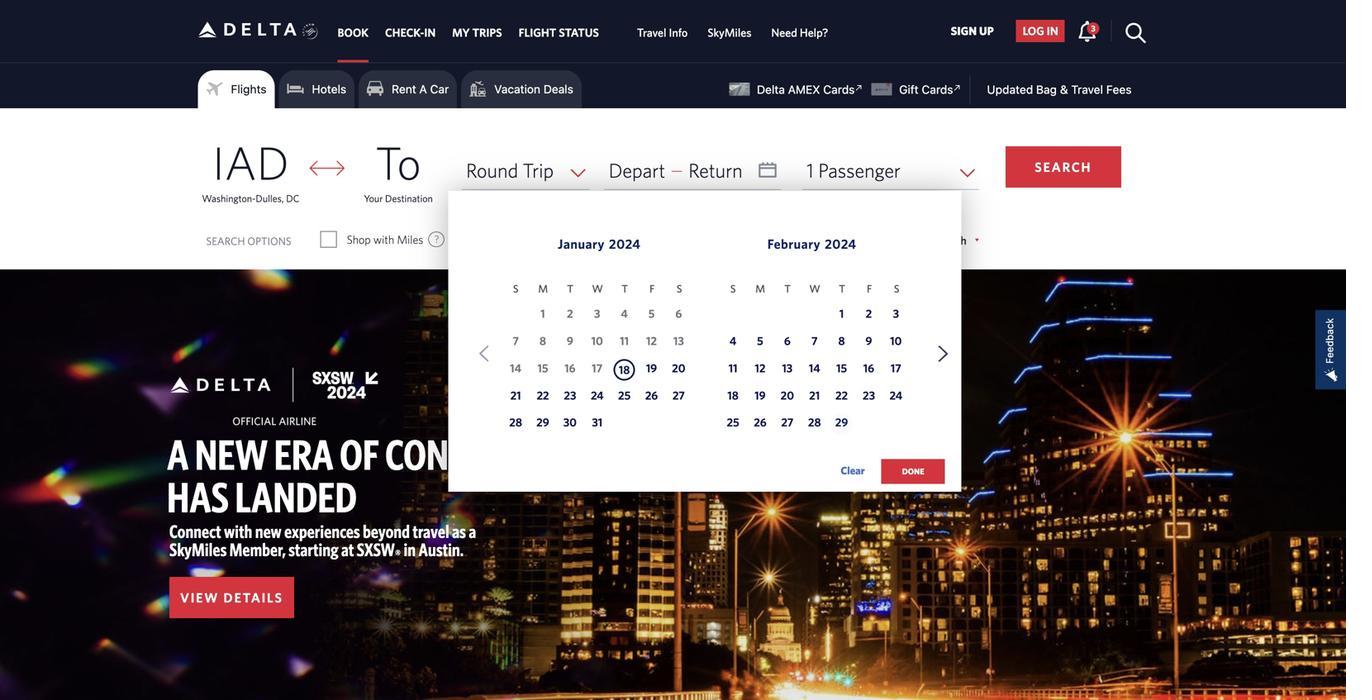 Task type: vqa. For each thing, say whether or not it's contained in the screenshot.


Task type: locate. For each thing, give the bounding box(es) containing it.
1 2024 from the left
[[609, 236, 641, 251]]

info
[[669, 25, 688, 39]]

2024 left the my
[[609, 236, 641, 251]]

25
[[618, 388, 631, 402], [727, 415, 739, 429]]

book tab panel
[[0, 108, 1346, 501]]

2 21 link from the left
[[804, 386, 825, 408]]

1 horizontal spatial 25
[[727, 415, 739, 429]]

t
[[567, 282, 574, 295], [622, 282, 628, 295], [785, 282, 791, 295], [839, 282, 846, 295]]

25 for left the 25 link
[[618, 388, 631, 402]]

1 horizontal spatial m
[[756, 282, 765, 295]]

t up 1 link
[[839, 282, 846, 295]]

23
[[564, 388, 576, 402], [863, 388, 875, 402]]

in
[[1047, 24, 1058, 37], [404, 539, 416, 560]]

log in
[[1023, 24, 1058, 37]]

19 left 11 link
[[646, 361, 657, 375]]

0 horizontal spatial 10
[[591, 334, 603, 348]]

0 vertical spatial 18 link
[[614, 359, 635, 381]]

1 vertical spatial travel
[[1071, 83, 1103, 96]]

0 horizontal spatial 21
[[510, 388, 521, 402]]

1 horizontal spatial w
[[810, 282, 820, 295]]

0 horizontal spatial 28
[[509, 415, 522, 429]]

1 24 from the left
[[591, 388, 604, 402]]

13 down 6 link at the right of the page
[[782, 361, 793, 375]]

s down dates
[[677, 282, 682, 295]]

1 vertical spatial 3 link
[[885, 305, 907, 326]]

19 down 12 link
[[755, 388, 766, 402]]

t down january
[[567, 282, 574, 295]]

10
[[591, 334, 603, 348], [890, 334, 902, 348]]

5 right 4 link
[[757, 334, 763, 348]]

0 vertical spatial with
[[373, 233, 394, 246]]

2 9 from the left
[[866, 334, 872, 348]]

with inside connect with new experiences beyond travel as a skymiles member, starting at sxsw
[[224, 521, 252, 542]]

search for search
[[1035, 159, 1092, 174]]

10 up 31
[[591, 334, 603, 348]]

need help? link
[[771, 18, 828, 47]]

1 vertical spatial search
[[206, 235, 245, 247]]

7 link
[[804, 332, 825, 353]]

23 down 16 link at the bottom right of page
[[863, 388, 875, 402]]

destination
[[385, 193, 433, 204]]

0 horizontal spatial cards
[[823, 83, 855, 96]]

2 w from the left
[[810, 282, 820, 295]]

3 right log in
[[1091, 23, 1096, 33]]

clear
[[841, 464, 865, 476]]

1 14 from the left
[[510, 361, 521, 375]]

0 horizontal spatial 29
[[537, 415, 549, 429]]

29 left the 30
[[537, 415, 549, 429]]

13 inside 13 link
[[782, 361, 793, 375]]

16
[[565, 361, 576, 375], [863, 361, 875, 375]]

24 link up 31
[[587, 386, 608, 408]]

1 horizontal spatial search
[[1035, 159, 1092, 174]]

a new era of connection has landed
[[167, 429, 582, 521]]

this link opens another site in a new window that may not follow the same accessibility policies as delta air lines. image left gift
[[851, 80, 867, 96]]

29 link left "30" link
[[532, 413, 554, 435]]

1 horizontal spatial with
[[373, 233, 394, 246]]

are
[[689, 233, 704, 246]]

1 horizontal spatial 22 link
[[831, 386, 853, 408]]

1 down "refundable fares"
[[541, 307, 545, 320]]

0 horizontal spatial 22 link
[[532, 386, 554, 408]]

1 vertical spatial with
[[224, 521, 252, 542]]

13 link
[[777, 359, 798, 381]]

flight status
[[519, 25, 599, 39]]

1 23 link from the left
[[559, 386, 581, 408]]

30
[[563, 415, 577, 429]]

24 up 31
[[591, 388, 604, 402]]

rent a car link
[[367, 77, 449, 102]]

2024 right february
[[825, 236, 857, 251]]

2 10 from the left
[[890, 334, 902, 348]]

cards right 'amex'
[[823, 83, 855, 96]]

26 for the top 26 link
[[645, 388, 658, 402]]

1 horizontal spatial f
[[867, 282, 872, 295]]

0 horizontal spatial 2024
[[609, 236, 641, 251]]

21 link
[[505, 386, 527, 408], [804, 386, 825, 408]]

passenger
[[818, 159, 901, 182]]

1 horizontal spatial 16
[[863, 361, 875, 375]]

travel right &
[[1071, 83, 1103, 96]]

0 vertical spatial 25 link
[[614, 386, 635, 408]]

with right 'shop'
[[373, 233, 394, 246]]

1 this link opens another site in a new window that may not follow the same accessibility policies as delta air lines. image from the left
[[851, 80, 867, 96]]

tab list
[[329, 0, 838, 62]]

0 horizontal spatial 20
[[672, 361, 686, 375]]

2 t from the left
[[622, 282, 628, 295]]

4 down my dates are flexible option
[[621, 307, 628, 320]]

1 w from the left
[[592, 282, 603, 295]]

delta amex cards
[[757, 83, 855, 96]]

0 horizontal spatial 25
[[618, 388, 631, 402]]

22 link up connection
[[532, 386, 554, 408]]

1 horizontal spatial 20 link
[[777, 386, 798, 408]]

27 link
[[668, 386, 690, 408], [777, 413, 798, 435]]

check-in
[[385, 25, 436, 39]]

1 vertical spatial 11
[[729, 361, 738, 375]]

1 horizontal spatial 27 link
[[777, 413, 798, 435]]

12 down the 5 link
[[755, 361, 766, 375]]

skymiles inside connect with new experiences beyond travel as a skymiles member, starting at sxsw
[[169, 539, 227, 560]]

29 link up clear
[[831, 413, 853, 435]]

0 horizontal spatial 6
[[676, 307, 682, 320]]

0 vertical spatial 26
[[645, 388, 658, 402]]

1 vertical spatial 20 link
[[777, 386, 798, 408]]

connection
[[385, 429, 582, 478]]

1
[[807, 159, 814, 182], [541, 307, 545, 320], [840, 307, 844, 320]]

0 vertical spatial 19 link
[[641, 359, 662, 381]]

w
[[592, 282, 603, 295], [810, 282, 820, 295]]

tab list containing book
[[329, 0, 838, 62]]

1 horizontal spatial 27
[[781, 415, 794, 429]]

1 vertical spatial 26 link
[[750, 413, 771, 435]]

1 horizontal spatial 14
[[809, 361, 820, 375]]

9 down 2 link on the top right of page
[[866, 334, 872, 348]]

1 horizontal spatial 3 link
[[1077, 20, 1100, 41]]

2 right 1 link
[[866, 307, 872, 320]]

0 horizontal spatial 11
[[620, 334, 629, 348]]

Round Trip field
[[462, 151, 590, 190]]

16 down 9 link
[[863, 361, 875, 375]]

delta amex cards link
[[729, 80, 867, 96]]

®
[[395, 546, 401, 563]]

11
[[620, 334, 629, 348], [729, 361, 738, 375]]

1 horizontal spatial 8
[[838, 334, 845, 348]]

2 2 from the left
[[866, 307, 872, 320]]

1 horizontal spatial 26
[[754, 415, 767, 429]]

16 up the 30
[[565, 361, 576, 375]]

1 vertical spatial in
[[404, 539, 416, 560]]

0 horizontal spatial 26 link
[[641, 386, 662, 408]]

28 down 14 link
[[808, 415, 821, 429]]

1 horizontal spatial 2
[[866, 307, 872, 320]]

status
[[559, 25, 599, 39]]

1 horizontal spatial skymiles
[[708, 25, 752, 39]]

calendar expanded, use arrow keys to select date application
[[448, 191, 962, 501]]

23 link down 16 link at the bottom right of page
[[858, 386, 880, 408]]

1 10 from the left
[[591, 334, 603, 348]]

2 7 from the left
[[812, 334, 818, 348]]

in right ®
[[404, 539, 416, 560]]

8
[[540, 334, 546, 348], [838, 334, 845, 348]]

view details
[[180, 590, 283, 605]]

5 down the my
[[649, 307, 655, 320]]

28 up connection
[[509, 415, 522, 429]]

in inside ® in austin.
[[404, 539, 416, 560]]

0 horizontal spatial w
[[592, 282, 603, 295]]

travel info
[[637, 25, 688, 39]]

1 2 from the left
[[567, 307, 573, 320]]

1 cards from the left
[[823, 83, 855, 96]]

2 14 from the left
[[809, 361, 820, 375]]

2 cards from the left
[[922, 83, 953, 96]]

in right log
[[1047, 24, 1058, 37]]

19 link down 12 link
[[750, 386, 771, 408]]

1 horizontal spatial 10
[[890, 334, 902, 348]]

1 horizontal spatial 25 link
[[722, 413, 744, 435]]

1 horizontal spatial 7
[[812, 334, 818, 348]]

1 for 1 passenger
[[807, 159, 814, 182]]

1 horizontal spatial 13
[[782, 361, 793, 375]]

9 up the 30
[[567, 334, 573, 348]]

12 left 4 link
[[646, 334, 657, 348]]

s down 'advanced'
[[894, 282, 900, 295]]

0 horizontal spatial 19
[[646, 361, 657, 375]]

0 vertical spatial 27
[[673, 388, 685, 402]]

this link opens another site in a new window that may not follow the same accessibility policies as delta air lines. image right gift
[[950, 80, 966, 96]]

m
[[538, 282, 548, 295], [756, 282, 765, 295]]

21 link up connection
[[505, 386, 527, 408]]

1 28 link from the left
[[505, 413, 527, 435]]

1 m from the left
[[538, 282, 548, 295]]

19 link left 11 link
[[641, 359, 662, 381]]

23 link up the 30
[[559, 386, 581, 408]]

0 vertical spatial travel
[[637, 25, 666, 39]]

t down my dates are flexible option
[[622, 282, 628, 295]]

a left new
[[167, 429, 189, 478]]

trip
[[523, 159, 554, 182]]

4
[[621, 307, 628, 320], [730, 334, 737, 348]]

with inside book 'tab panel'
[[373, 233, 394, 246]]

1 21 from the left
[[510, 388, 521, 402]]

2024 for january 2024
[[609, 236, 641, 251]]

20 down 13 link
[[781, 388, 794, 402]]

f up 2 link on the top right of page
[[867, 282, 872, 295]]

f down the my
[[650, 282, 655, 295]]

20 link left 11 link
[[668, 359, 690, 381]]

1 left passenger
[[807, 159, 814, 182]]

2 16 from the left
[[863, 361, 875, 375]]

dc
[[286, 193, 299, 204]]

12 inside 12 link
[[755, 361, 766, 375]]

21
[[510, 388, 521, 402], [809, 388, 820, 402]]

w down the january 2024
[[592, 282, 603, 295]]

0 horizontal spatial 2
[[567, 307, 573, 320]]

3 right 2 link on the top right of page
[[893, 307, 899, 320]]

21 up connection
[[510, 388, 521, 402]]

sxsw
[[357, 539, 395, 560]]

as
[[452, 521, 466, 542]]

need
[[771, 25, 797, 39]]

2 29 link from the left
[[831, 413, 853, 435]]

29 up clear
[[835, 415, 848, 429]]

3 t from the left
[[785, 282, 791, 295]]

your
[[364, 193, 383, 204]]

0 horizontal spatial 22
[[537, 388, 549, 402]]

0 vertical spatial 13
[[674, 334, 684, 348]]

flight status link
[[519, 18, 599, 47]]

0 vertical spatial 4
[[621, 307, 628, 320]]

2 23 from the left
[[863, 388, 875, 402]]

s
[[513, 282, 519, 295], [677, 282, 682, 295], [730, 282, 736, 295], [894, 282, 900, 295]]

1 vertical spatial 26
[[754, 415, 767, 429]]

at
[[341, 539, 354, 560]]

21 down 14 link
[[809, 388, 820, 402]]

0 horizontal spatial 17
[[592, 361, 603, 375]]

2 22 from the left
[[836, 388, 848, 402]]

new
[[195, 429, 268, 478]]

1 horizontal spatial 23
[[863, 388, 875, 402]]

1 23 from the left
[[564, 388, 576, 402]]

1 horizontal spatial 11
[[729, 361, 738, 375]]

12
[[646, 334, 657, 348], [755, 361, 766, 375]]

f for january 2024
[[650, 282, 655, 295]]

advanced search link
[[883, 233, 979, 247]]

0 horizontal spatial f
[[650, 282, 655, 295]]

in for ® in austin.
[[404, 539, 416, 560]]

1 horizontal spatial 20
[[781, 388, 794, 402]]

20 link down 13 link
[[777, 386, 798, 408]]

0 horizontal spatial 9
[[567, 334, 573, 348]]

0 vertical spatial 26 link
[[641, 386, 662, 408]]

0 horizontal spatial this link opens another site in a new window that may not follow the same accessibility policies as delta air lines. image
[[851, 80, 867, 96]]

6 down dates
[[676, 307, 682, 320]]

28
[[509, 415, 522, 429], [808, 415, 821, 429]]

car
[[430, 82, 449, 96]]

0 horizontal spatial 19 link
[[641, 359, 662, 381]]

30 link
[[559, 413, 581, 435]]

22 link down 15 link in the bottom right of the page
[[831, 386, 853, 408]]

0 vertical spatial a
[[419, 82, 427, 96]]

1 horizontal spatial 24 link
[[885, 386, 907, 408]]

6 right the 5 link
[[784, 334, 791, 348]]

17 down 10 link
[[891, 361, 901, 375]]

2 21 from the left
[[809, 388, 820, 402]]

20 link
[[668, 359, 690, 381], [777, 386, 798, 408]]

search for search options
[[206, 235, 245, 247]]

2 down january
[[567, 307, 573, 320]]

search down &
[[1035, 159, 1092, 174]]

4 s from the left
[[894, 282, 900, 295]]

a left the car
[[419, 82, 427, 96]]

m up the 5 link
[[756, 282, 765, 295]]

this link opens another site in a new window that may not follow the same accessibility policies as delta air lines. image for delta amex cards
[[851, 80, 867, 96]]

20 left 11 link
[[672, 361, 686, 375]]

0 horizontal spatial 24 link
[[587, 386, 608, 408]]

10 link
[[885, 332, 907, 353]]

done
[[902, 467, 924, 476]]

dulles,
[[256, 193, 284, 204]]

24 link down 17 link
[[885, 386, 907, 408]]

1 horizontal spatial 19 link
[[750, 386, 771, 408]]

this link opens another site in a new window that may not follow the same accessibility policies as delta air lines. image inside delta amex cards link
[[851, 80, 867, 96]]

None text field
[[605, 151, 781, 190]]

19 for the 19 'link' to the bottom
[[755, 388, 766, 402]]

my trips link
[[452, 18, 502, 47]]

2 17 from the left
[[891, 361, 901, 375]]

6 link
[[777, 332, 798, 353]]

this link opens another site in a new window that may not follow the same accessibility policies as delta air lines. image inside gift cards link
[[950, 80, 966, 96]]

13
[[674, 334, 684, 348], [782, 361, 793, 375]]

1 horizontal spatial 24
[[890, 388, 903, 402]]

0 horizontal spatial search
[[206, 235, 245, 247]]

0 vertical spatial 3 link
[[1077, 20, 1100, 41]]

cards right gift
[[922, 83, 953, 96]]

1 horizontal spatial 2024
[[825, 236, 857, 251]]

connect
[[169, 521, 221, 542]]

13 left 4 link
[[674, 334, 684, 348]]

s down flexible
[[730, 282, 736, 295]]

search inside button
[[1035, 159, 1092, 174]]

23 up the 30
[[564, 388, 576, 402]]

has
[[167, 472, 229, 521]]

gift cards
[[899, 83, 953, 96]]

24 down 17 link
[[890, 388, 903, 402]]

17 up 31
[[592, 361, 603, 375]]

3 link up 10 link
[[885, 305, 907, 326]]

1 horizontal spatial cards
[[922, 83, 953, 96]]

w for february
[[810, 282, 820, 295]]

&
[[1060, 83, 1068, 96]]

0 vertical spatial 12
[[646, 334, 657, 348]]

28 link left "30" link
[[505, 413, 527, 435]]

29
[[537, 415, 549, 429], [835, 415, 848, 429]]

0 vertical spatial 19
[[646, 361, 657, 375]]

3 link right log in
[[1077, 20, 1100, 41]]

19 link
[[641, 359, 662, 381], [750, 386, 771, 408]]

skymiles inside tab list
[[708, 25, 752, 39]]

0 horizontal spatial 16
[[565, 361, 576, 375]]

travel
[[637, 25, 666, 39], [1071, 83, 1103, 96]]

1 16 from the left
[[565, 361, 576, 375]]

1 horizontal spatial 12
[[755, 361, 766, 375]]

0 horizontal spatial 15
[[538, 361, 548, 375]]

sign
[[951, 24, 977, 37]]

shop with miles
[[347, 233, 423, 246]]

2 this link opens another site in a new window that may not follow the same accessibility policies as delta air lines. image from the left
[[950, 80, 966, 96]]

2 f from the left
[[867, 282, 872, 295]]

0 horizontal spatial a
[[167, 429, 189, 478]]

2 m from the left
[[756, 282, 765, 295]]

19
[[646, 361, 657, 375], [755, 388, 766, 402]]

rent a car
[[392, 82, 449, 96]]

1 vertical spatial 27 link
[[777, 413, 798, 435]]

1 horizontal spatial 21
[[809, 388, 820, 402]]

2 2024 from the left
[[825, 236, 857, 251]]

18
[[619, 363, 630, 376], [728, 388, 739, 402]]

4 left the 5 link
[[730, 334, 737, 348]]

travel left info
[[637, 25, 666, 39]]

15
[[538, 361, 548, 375], [836, 361, 847, 375]]

0 vertical spatial search
[[1035, 159, 1092, 174]]

return
[[689, 159, 743, 182]]

m for january
[[538, 282, 548, 295]]

skymiles up view
[[169, 539, 227, 560]]

Shop with Miles checkbox
[[321, 231, 336, 248]]

in inside button
[[1047, 24, 1058, 37]]

this link opens another site in a new window that may not follow the same accessibility policies as delta air lines. image
[[851, 80, 867, 96], [950, 80, 966, 96]]

1 22 from the left
[[537, 388, 549, 402]]

10 right 9 link
[[890, 334, 902, 348]]

0 horizontal spatial 8
[[540, 334, 546, 348]]

4 t from the left
[[839, 282, 846, 295]]

7
[[513, 334, 519, 348], [812, 334, 818, 348]]

6
[[676, 307, 682, 320], [784, 334, 791, 348]]

28 link down 14 link
[[804, 413, 825, 435]]

1 left 2 link on the top right of page
[[840, 307, 844, 320]]

s down refundable
[[513, 282, 519, 295]]

search down washington-
[[206, 235, 245, 247]]

t down february
[[785, 282, 791, 295]]

m down "refundable fares"
[[538, 282, 548, 295]]

1 15 from the left
[[538, 361, 548, 375]]

0 horizontal spatial travel
[[637, 25, 666, 39]]

1 f from the left
[[650, 282, 655, 295]]

0 horizontal spatial 23 link
[[559, 386, 581, 408]]

my
[[642, 233, 658, 246]]

skymiles right info
[[708, 25, 752, 39]]

21 link down 14 link
[[804, 386, 825, 408]]

1 inside field
[[807, 159, 814, 182]]

with left the "new" at the bottom left of the page
[[224, 521, 252, 542]]

0 horizontal spatial 12
[[646, 334, 657, 348]]

1 vertical spatial 25 link
[[722, 413, 744, 435]]

1 horizontal spatial 18
[[728, 388, 739, 402]]

0 horizontal spatial 23
[[564, 388, 576, 402]]

3 down the january 2024
[[594, 307, 600, 320]]

22
[[537, 388, 549, 402], [836, 388, 848, 402]]

trips
[[472, 25, 502, 39]]

w down february 2024 in the right top of the page
[[810, 282, 820, 295]]

check-in link
[[385, 18, 436, 47]]



Task type: describe. For each thing, give the bounding box(es) containing it.
1 17 from the left
[[592, 361, 603, 375]]

My dates are flexible checkbox
[[616, 231, 631, 248]]

17 inside 17 link
[[891, 361, 901, 375]]

8 link
[[831, 332, 853, 353]]

my dates are flexible
[[642, 233, 741, 246]]

0 vertical spatial 11
[[620, 334, 629, 348]]

advanced
[[883, 233, 931, 247]]

options
[[247, 235, 291, 247]]

connect with new experiences beyond travel as a skymiles member, starting at sxsw
[[169, 521, 476, 560]]

1 for 1 link
[[840, 307, 844, 320]]

31 link
[[587, 413, 608, 435]]

16 link
[[858, 359, 880, 381]]

0 horizontal spatial 27
[[673, 388, 685, 402]]

5 link
[[750, 332, 771, 353]]

f for february 2024
[[867, 282, 872, 295]]

1 horizontal spatial 3
[[893, 307, 899, 320]]

starting
[[289, 539, 339, 560]]

in
[[424, 25, 436, 39]]

1 24 link from the left
[[587, 386, 608, 408]]

vacation
[[494, 82, 541, 96]]

rent
[[392, 82, 416, 96]]

search options
[[206, 235, 291, 247]]

2 24 link from the left
[[885, 386, 907, 408]]

1 s from the left
[[513, 282, 519, 295]]

this link opens another site in a new window that may not follow the same accessibility policies as delta air lines. image for gift cards
[[950, 80, 966, 96]]

amex
[[788, 83, 820, 96]]

vacation deals
[[494, 82, 573, 96]]

up
[[979, 24, 994, 37]]

20 for rightmost 20 "link"
[[781, 388, 794, 402]]

19 for the leftmost the 19 'link'
[[646, 361, 657, 375]]

none text field inside book 'tab panel'
[[605, 151, 781, 190]]

delta air lines image
[[198, 4, 297, 55]]

with for miles
[[373, 233, 394, 246]]

1 horizontal spatial 6
[[784, 334, 791, 348]]

refundable
[[494, 233, 547, 246]]

dates
[[661, 233, 687, 246]]

2 link
[[858, 305, 880, 326]]

2 29 from the left
[[835, 415, 848, 429]]

help?
[[800, 25, 828, 39]]

book
[[338, 25, 369, 39]]

view
[[180, 590, 219, 605]]

search button
[[1006, 146, 1121, 188]]

travel inside "link"
[[637, 25, 666, 39]]

1 horizontal spatial 18 link
[[722, 386, 744, 408]]

m for february
[[756, 282, 765, 295]]

1 29 link from the left
[[532, 413, 554, 435]]

31
[[592, 415, 603, 429]]

25 for the rightmost the 25 link
[[727, 415, 739, 429]]

9 link
[[858, 332, 880, 353]]

11 link
[[722, 359, 744, 381]]

advanced search
[[883, 233, 967, 247]]

1 9 from the left
[[567, 334, 573, 348]]

updated bag & travel fees
[[987, 83, 1132, 96]]

done button
[[882, 459, 945, 484]]

15 link
[[831, 359, 853, 381]]

0 horizontal spatial 3
[[594, 307, 600, 320]]

1 vertical spatial 27
[[781, 415, 794, 429]]

details
[[223, 590, 283, 605]]

round trip
[[466, 159, 554, 182]]

skyteam image
[[302, 6, 318, 57]]

a inside a new era of connection has landed
[[167, 429, 189, 478]]

2 s from the left
[[677, 282, 682, 295]]

18 for the left 18 link
[[619, 363, 630, 376]]

3 s from the left
[[730, 282, 736, 295]]

0 horizontal spatial 25 link
[[614, 386, 635, 408]]

0 horizontal spatial 4
[[621, 307, 628, 320]]

shop
[[347, 233, 371, 246]]

1 7 from the left
[[513, 334, 519, 348]]

2 28 from the left
[[808, 415, 821, 429]]

sign up
[[951, 24, 994, 37]]

1 horizontal spatial 5
[[757, 334, 763, 348]]

2 horizontal spatial 3
[[1091, 23, 1096, 33]]

1 vertical spatial 19 link
[[750, 386, 771, 408]]

16 inside 16 link
[[863, 361, 875, 375]]

17 link
[[885, 359, 907, 381]]

11 inside 11 link
[[729, 361, 738, 375]]

travel info link
[[637, 18, 688, 47]]

in for log in
[[1047, 24, 1058, 37]]

w for january
[[592, 282, 603, 295]]

january 2024
[[558, 236, 641, 251]]

2 8 from the left
[[838, 334, 845, 348]]

12 link
[[750, 359, 771, 381]]

fees
[[1106, 83, 1132, 96]]

20 for 20 "link" to the left
[[672, 361, 686, 375]]

1 t from the left
[[567, 282, 574, 295]]

1 8 from the left
[[540, 334, 546, 348]]

february 2024
[[768, 236, 857, 251]]

flights
[[231, 82, 267, 96]]

sign up link
[[944, 20, 1001, 42]]

1 29 from the left
[[537, 415, 549, 429]]

to
[[376, 135, 421, 189]]

18 for the right 18 link
[[728, 388, 739, 402]]

0 horizontal spatial 27 link
[[668, 386, 690, 408]]

1 21 link from the left
[[505, 386, 527, 408]]

refundable fares
[[494, 233, 575, 246]]

0 horizontal spatial 13
[[674, 334, 684, 348]]

4 link
[[722, 332, 744, 353]]

1 Passenger field
[[803, 151, 979, 190]]

0 horizontal spatial 20 link
[[668, 359, 690, 381]]

delta
[[757, 83, 785, 96]]

january
[[558, 236, 605, 251]]

0 horizontal spatial 3 link
[[885, 305, 907, 326]]

of
[[340, 429, 379, 478]]

february
[[768, 236, 821, 251]]

0 horizontal spatial 18 link
[[614, 359, 635, 381]]

2 15 from the left
[[836, 361, 847, 375]]

14 link
[[804, 359, 825, 381]]

® in austin.
[[395, 539, 464, 563]]

log in button
[[1016, 20, 1065, 42]]

my trips
[[452, 25, 502, 39]]

2 23 link from the left
[[858, 386, 880, 408]]

1 horizontal spatial travel
[[1071, 83, 1103, 96]]

2 22 link from the left
[[831, 386, 853, 408]]

log
[[1023, 24, 1045, 37]]

2024 for february 2024
[[825, 236, 857, 251]]

2 24 from the left
[[890, 388, 903, 402]]

a
[[469, 521, 476, 542]]

1 horizontal spatial 26 link
[[750, 413, 771, 435]]

1 horizontal spatial 4
[[730, 334, 737, 348]]

0 horizontal spatial 5
[[649, 307, 655, 320]]

fares
[[550, 233, 575, 246]]

26 for 26 link to the right
[[754, 415, 767, 429]]

skymiles link
[[708, 18, 752, 47]]

bag
[[1036, 83, 1057, 96]]

updated
[[987, 83, 1033, 96]]

1 passenger
[[807, 159, 901, 182]]

to your destination
[[364, 135, 433, 204]]

1 22 link from the left
[[532, 386, 554, 408]]

flights link
[[206, 77, 267, 102]]

miles
[[397, 233, 423, 246]]

1 horizontal spatial a
[[419, 82, 427, 96]]

1 28 from the left
[[509, 415, 522, 429]]

experiences
[[284, 521, 360, 542]]

2 28 link from the left
[[804, 413, 825, 435]]

era
[[274, 429, 334, 478]]

with for new
[[224, 521, 252, 542]]

deals
[[544, 82, 573, 96]]

new
[[255, 521, 282, 542]]

gift
[[899, 83, 919, 96]]

gift cards link
[[871, 80, 966, 96]]

0 horizontal spatial 1
[[541, 307, 545, 320]]

depart
[[609, 159, 665, 182]]



